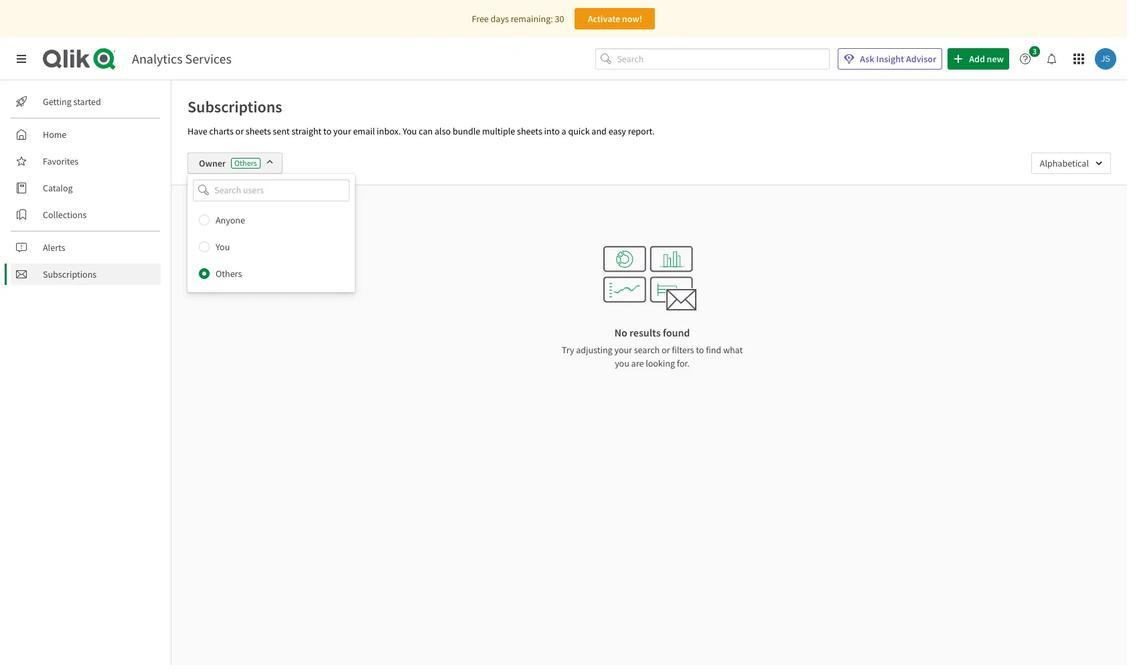Task type: locate. For each thing, give the bounding box(es) containing it.
1 vertical spatial subscriptions
[[43, 269, 97, 281]]

home
[[43, 129, 67, 141]]

1 horizontal spatial to
[[696, 344, 704, 356]]

to left find
[[696, 344, 704, 356]]

1 vertical spatial or
[[662, 344, 670, 356]]

getting
[[43, 96, 72, 108]]

or up looking on the bottom of the page
[[662, 344, 670, 356]]

subscriptions inside navigation pane element
[[43, 269, 97, 281]]

or
[[236, 125, 244, 137], [662, 344, 670, 356]]

1 vertical spatial to
[[696, 344, 704, 356]]

have charts or sheets sent straight to your email inbox. you can also bundle multiple sheets into a quick and easy report.
[[188, 125, 655, 137]]

you
[[615, 358, 630, 370]]

started
[[73, 96, 101, 108]]

close sidebar menu image
[[16, 54, 27, 64]]

others right 'owner'
[[235, 158, 257, 168]]

others down anyone
[[216, 268, 242, 280]]

owned
[[196, 207, 225, 219]]

ask insight advisor
[[860, 53, 937, 65]]

search
[[634, 344, 660, 356]]

1 horizontal spatial or
[[662, 344, 670, 356]]

analytics services element
[[132, 50, 232, 67]]

you down anyone
[[216, 241, 230, 253]]

others
[[239, 207, 264, 219]]

add
[[969, 53, 985, 65]]

owned by others
[[196, 207, 264, 219]]

anyone
[[216, 214, 245, 226]]

0 horizontal spatial you
[[216, 241, 230, 253]]

have
[[188, 125, 207, 137]]

0 horizontal spatial subscriptions
[[43, 269, 97, 281]]

no
[[615, 326, 628, 340]]

owner option group
[[188, 207, 355, 287]]

collections
[[43, 209, 87, 221]]

bundle
[[453, 125, 480, 137]]

0 vertical spatial your
[[333, 125, 351, 137]]

services
[[185, 50, 232, 67]]

remaining:
[[511, 13, 553, 25]]

catalog
[[43, 182, 73, 194]]

favorites
[[43, 155, 79, 167]]

0 horizontal spatial sheets
[[246, 125, 271, 137]]

quick
[[568, 125, 590, 137]]

0 vertical spatial you
[[403, 125, 417, 137]]

your up you
[[615, 344, 632, 356]]

or inside no results found try adjusting your search or filters to find what you are looking for.
[[662, 344, 670, 356]]

your left email on the top of the page
[[333, 125, 351, 137]]

looking
[[646, 358, 675, 370]]

2 sheets from the left
[[517, 125, 542, 137]]

results
[[630, 326, 661, 340]]

activate
[[588, 13, 620, 25]]

no results found try adjusting your search or filters to find what you are looking for.
[[562, 326, 743, 370]]

charts
[[209, 125, 234, 137]]

3
[[1033, 46, 1037, 56]]

home link
[[11, 124, 161, 145]]

adjusting
[[576, 344, 613, 356]]

collections link
[[11, 204, 161, 226]]

None field
[[188, 180, 355, 201]]

or right charts
[[236, 125, 244, 137]]

to
[[323, 125, 332, 137], [696, 344, 704, 356]]

sheets
[[246, 125, 271, 137], [517, 125, 542, 137]]

you left can at the left top of page
[[403, 125, 417, 137]]

by
[[227, 207, 237, 219]]

0 horizontal spatial your
[[333, 125, 351, 137]]

filters
[[672, 344, 694, 356]]

insight
[[877, 53, 904, 65]]

add new button
[[948, 48, 1010, 70]]

1 horizontal spatial sheets
[[517, 125, 542, 137]]

for.
[[677, 358, 690, 370]]

1 horizontal spatial you
[[403, 125, 417, 137]]

alphabetical
[[1040, 157, 1089, 169]]

0 vertical spatial others
[[235, 158, 257, 168]]

getting started
[[43, 96, 101, 108]]

0 horizontal spatial or
[[236, 125, 244, 137]]

subscriptions down alerts
[[43, 269, 97, 281]]

a
[[562, 125, 567, 137]]

try
[[562, 344, 574, 356]]

sheets left sent
[[246, 125, 271, 137]]

to right straight
[[323, 125, 332, 137]]

into
[[544, 125, 560, 137]]

your
[[333, 125, 351, 137], [615, 344, 632, 356]]

free
[[472, 13, 489, 25]]

filters region
[[171, 142, 1127, 293]]

subscriptions
[[188, 96, 282, 117], [43, 269, 97, 281]]

owned by others button
[[188, 202, 280, 224]]

1 vertical spatial others
[[216, 268, 242, 280]]

Search users text field
[[212, 180, 334, 201]]

searchbar element
[[596, 48, 830, 70]]

1 vertical spatial you
[[216, 241, 230, 253]]

analytics services
[[132, 50, 232, 67]]

others
[[235, 158, 257, 168], [216, 268, 242, 280]]

owner
[[199, 157, 226, 169]]

inbox.
[[377, 125, 401, 137]]

0 vertical spatial subscriptions
[[188, 96, 282, 117]]

1 horizontal spatial your
[[615, 344, 632, 356]]

add new
[[969, 53, 1004, 65]]

1 horizontal spatial subscriptions
[[188, 96, 282, 117]]

sheets left the into
[[517, 125, 542, 137]]

to inside no results found try adjusting your search or filters to find what you are looking for.
[[696, 344, 704, 356]]

free days remaining: 30
[[472, 13, 564, 25]]

1 vertical spatial your
[[615, 344, 632, 356]]

you
[[403, 125, 417, 137], [216, 241, 230, 253]]

0 horizontal spatial to
[[323, 125, 332, 137]]

0 vertical spatial to
[[323, 125, 332, 137]]

subscriptions up charts
[[188, 96, 282, 117]]



Task type: describe. For each thing, give the bounding box(es) containing it.
are
[[631, 358, 644, 370]]

new
[[987, 53, 1004, 65]]

and
[[592, 125, 607, 137]]

catalog link
[[11, 178, 161, 199]]

ask
[[860, 53, 875, 65]]

navigation pane element
[[0, 86, 171, 291]]

also
[[435, 125, 451, 137]]

email
[[353, 125, 375, 137]]

find
[[706, 344, 722, 356]]

1 sheets from the left
[[246, 125, 271, 137]]

Search text field
[[617, 48, 830, 70]]

Alphabetical field
[[1032, 153, 1111, 174]]

alerts link
[[11, 237, 161, 259]]

analytics
[[132, 50, 183, 67]]

activate now!
[[588, 13, 643, 25]]

days
[[491, 13, 509, 25]]

favorites link
[[11, 151, 161, 172]]

none field inside filters region
[[188, 180, 355, 201]]

30
[[555, 13, 564, 25]]

can
[[419, 125, 433, 137]]

your inside no results found try adjusting your search or filters to find what you are looking for.
[[615, 344, 632, 356]]

you inside owner "option group"
[[216, 241, 230, 253]]

report.
[[628, 125, 655, 137]]

easy
[[609, 125, 626, 137]]

ask insight advisor button
[[838, 48, 943, 70]]

subscriptions link
[[11, 264, 161, 285]]

jacob simon image
[[1095, 48, 1117, 70]]

alerts
[[43, 242, 65, 254]]

found
[[663, 326, 690, 340]]

others inside owner "option group"
[[216, 268, 242, 280]]

3 button
[[1015, 46, 1044, 70]]

now!
[[622, 13, 643, 25]]

sent
[[273, 125, 290, 137]]

multiple
[[482, 125, 515, 137]]

0 vertical spatial or
[[236, 125, 244, 137]]

straight
[[292, 125, 322, 137]]

advisor
[[906, 53, 937, 65]]

getting started link
[[11, 91, 161, 113]]

what
[[723, 344, 743, 356]]

activate now! link
[[575, 8, 655, 29]]



Task type: vqa. For each thing, say whether or not it's contained in the screenshot.
THE CAN
yes



